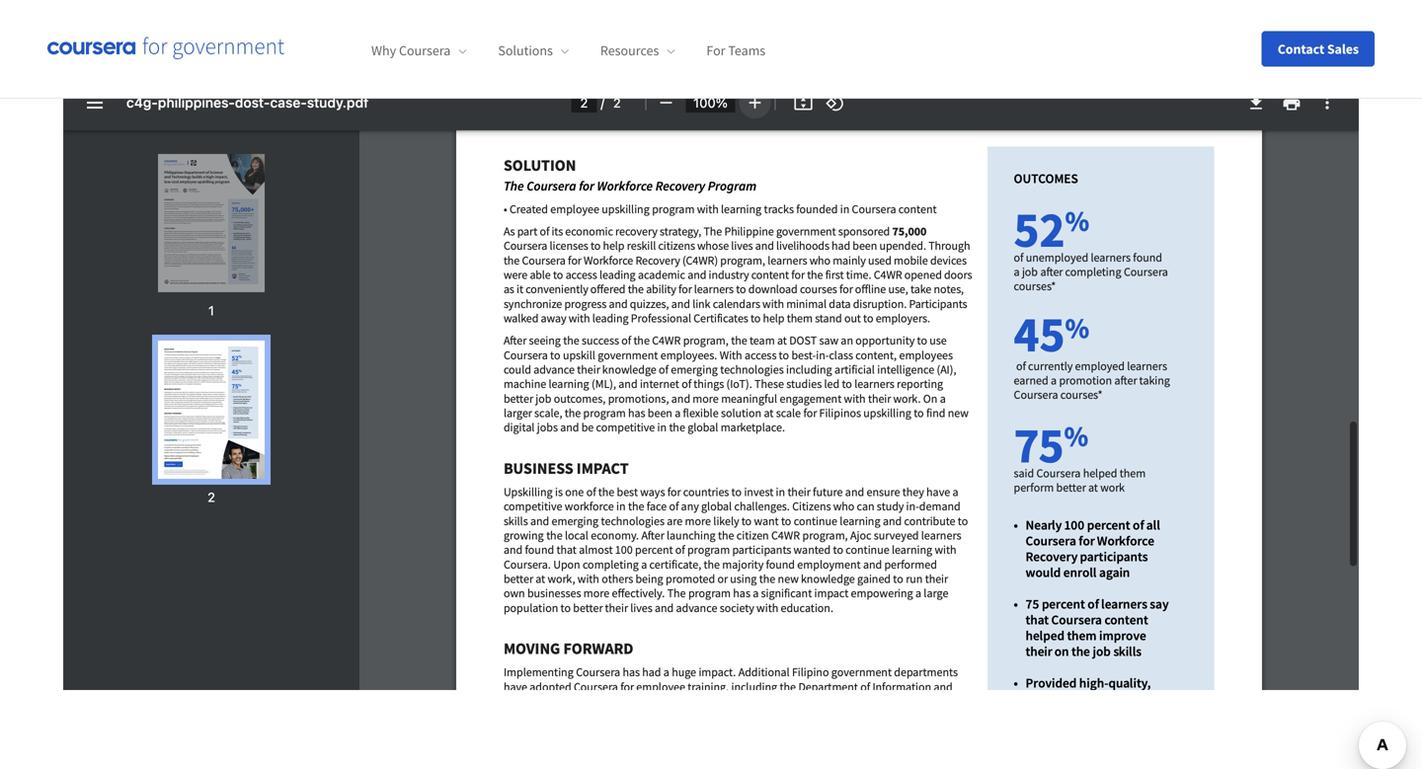Task type: locate. For each thing, give the bounding box(es) containing it.
coursera
[[399, 42, 451, 59]]

for teams
[[706, 42, 766, 59]]

resources
[[600, 42, 659, 59]]

solutions link
[[498, 42, 569, 59]]

resources link
[[600, 42, 675, 59]]

teams
[[728, 42, 766, 59]]

why coursera link
[[371, 42, 466, 59]]

why
[[371, 42, 396, 59]]

solutions
[[498, 42, 553, 59]]



Task type: vqa. For each thing, say whether or not it's contained in the screenshot.
Why Coursera link
yes



Task type: describe. For each thing, give the bounding box(es) containing it.
contact
[[1278, 40, 1324, 58]]

why coursera
[[371, 42, 451, 59]]

sales
[[1327, 40, 1359, 58]]

contact sales button
[[1262, 31, 1375, 67]]

coursera for government image
[[47, 37, 284, 61]]

for
[[706, 42, 725, 59]]

for teams link
[[706, 42, 766, 59]]

contact sales
[[1278, 40, 1359, 58]]



